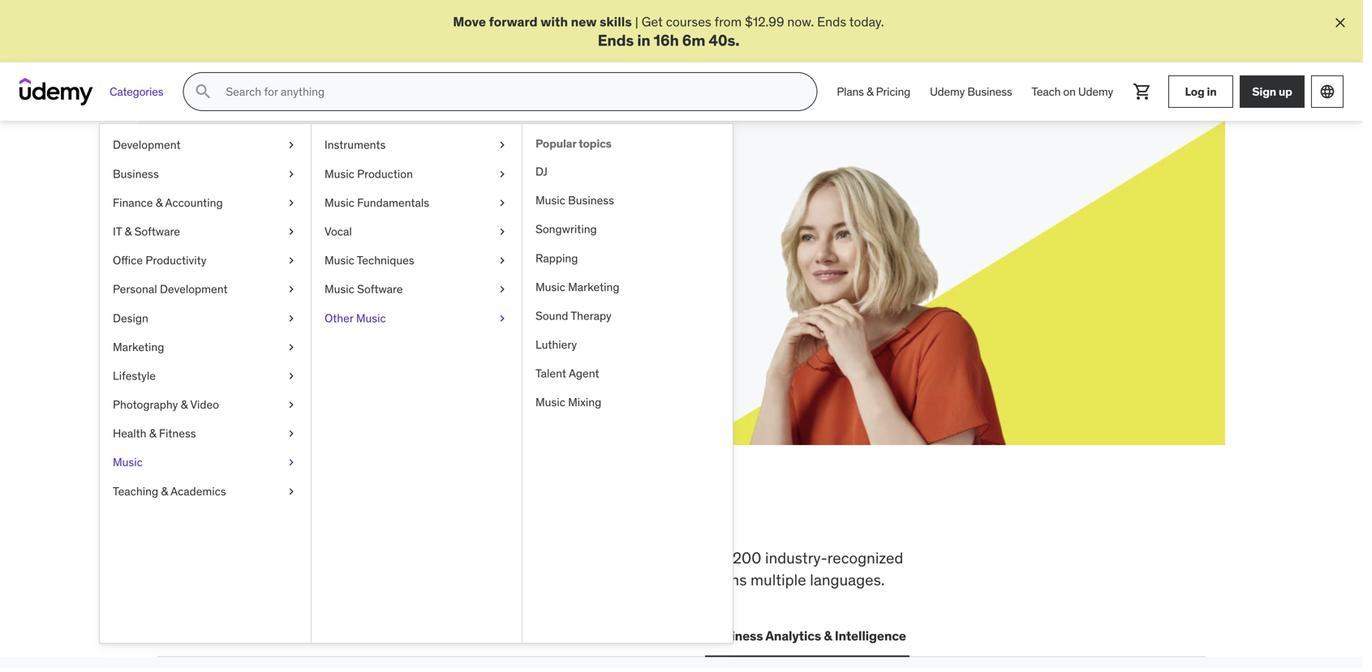 Task type: describe. For each thing, give the bounding box(es) containing it.
sound therapy link
[[523, 302, 733, 331]]

shopping cart with 0 items image
[[1133, 82, 1152, 102]]

now.
[[787, 13, 814, 30]]

music down health
[[113, 455, 143, 470]]

leadership
[[407, 628, 474, 644]]

it for it & software
[[113, 224, 122, 239]]

personal development
[[113, 282, 228, 297]]

for for workplace
[[677, 549, 696, 568]]

teaching
[[113, 484, 158, 499]]

skills inside the "move forward with new skills | get courses from $12.99 now. ends today. ends in 16h 6m 40s ."
[[600, 13, 632, 30]]

xsmall image for it & software
[[285, 224, 298, 240]]

covering critical workplace skills to technical topics, including prep content for over 200 industry-recognized certifications, our catalog supports well-rounded professional development and spans multiple languages.
[[157, 549, 903, 590]]

photography & video
[[113, 398, 219, 412]]

music fundamentals link
[[312, 189, 522, 217]]

therapy
[[571, 309, 612, 323]]

xsmall image for office productivity
[[285, 253, 298, 269]]

instruments link
[[312, 131, 522, 160]]

talent agent
[[536, 366, 599, 381]]

$12.99
[[745, 13, 784, 30]]

music production link
[[312, 160, 522, 189]]

communication button
[[589, 617, 692, 656]]

photography
[[113, 398, 178, 412]]

development link
[[100, 131, 311, 160]]

forward
[[489, 13, 538, 30]]

industry-
[[765, 549, 827, 568]]

luthiery
[[536, 338, 577, 352]]

place
[[613, 495, 698, 537]]

music marketing
[[536, 280, 620, 294]]

today. inside the "move forward with new skills | get courses from $12.99 now. ends today. ends in 16h 6m 40s ."
[[849, 13, 884, 30]]

1 horizontal spatial software
[[357, 282, 403, 297]]

leadership button
[[404, 617, 477, 656]]

all the skills you need in one place
[[157, 495, 698, 537]]

& for video
[[181, 398, 188, 412]]

it for it certifications
[[291, 628, 302, 644]]

Search for anything text field
[[223, 78, 797, 106]]

instruments
[[325, 138, 386, 152]]

rapping
[[536, 251, 578, 266]]

0 horizontal spatial ends
[[598, 30, 634, 50]]

teach on udemy link
[[1022, 72, 1123, 111]]

business inside the udemy business 'link'
[[967, 84, 1012, 99]]

future
[[400, 192, 479, 225]]

development for personal
[[160, 282, 228, 297]]

personal
[[113, 282, 157, 297]]

move
[[453, 13, 486, 30]]

personal development link
[[100, 275, 311, 304]]

agent
[[569, 366, 599, 381]]

popular topics
[[536, 136, 612, 151]]

2 as from the left
[[489, 232, 503, 248]]

office
[[113, 253, 143, 268]]

it certifications
[[291, 628, 387, 644]]

1 vertical spatial in
[[1207, 84, 1217, 99]]

2 udemy from the left
[[1078, 84, 1113, 99]]

udemy inside 'link'
[[930, 84, 965, 99]]

music marketing link
[[523, 273, 733, 302]]

content
[[620, 549, 673, 568]]

xsmall image for teaching & academics
[[285, 484, 298, 500]]

communication
[[592, 628, 689, 644]]

other music
[[325, 311, 386, 326]]

fitness
[[159, 426, 196, 441]]

& for accounting
[[156, 195, 163, 210]]

popular
[[536, 136, 576, 151]]

sign
[[1252, 84, 1276, 99]]

vocal link
[[312, 217, 522, 246]]

other music link
[[312, 304, 522, 333]]

production
[[357, 167, 413, 181]]

music mixing
[[536, 395, 601, 410]]

photography & video link
[[100, 391, 311, 420]]

2 vertical spatial in
[[511, 495, 542, 537]]

1 vertical spatial skills
[[269, 495, 356, 537]]

design link
[[100, 304, 311, 333]]

workplace
[[273, 549, 344, 568]]

it & software
[[113, 224, 180, 239]]

finance
[[113, 195, 153, 210]]

log in
[[1185, 84, 1217, 99]]

0 vertical spatial for
[[293, 192, 331, 225]]

1 horizontal spatial ends
[[817, 13, 846, 30]]

data science
[[494, 628, 573, 644]]

marketing inside the music marketing link
[[568, 280, 620, 294]]

music software link
[[312, 275, 522, 304]]

you
[[362, 495, 421, 537]]

xsmall image for marketing
[[285, 339, 298, 355]]

music for music software
[[325, 282, 354, 297]]

data science button
[[490, 617, 576, 656]]

for for your
[[425, 232, 441, 248]]

marketing inside marketing 'link'
[[113, 340, 164, 354]]

xsmall image for music production
[[496, 166, 509, 182]]

xsmall image for finance & accounting
[[285, 195, 298, 211]]

|
[[635, 13, 638, 30]]

business analytics & intelligence
[[708, 628, 906, 644]]

xsmall image for lifestyle
[[285, 368, 298, 384]]

certifications,
[[157, 570, 251, 590]]

xsmall image for design
[[285, 311, 298, 326]]

music down music software
[[356, 311, 386, 326]]

data
[[494, 628, 522, 644]]

spans
[[706, 570, 747, 590]]

log in link
[[1168, 76, 1233, 108]]

1 vertical spatial your
[[263, 232, 288, 248]]

teach on udemy
[[1032, 84, 1113, 99]]

music software
[[325, 282, 403, 297]]

dj link
[[523, 157, 733, 186]]

catalog
[[281, 570, 332, 590]]

teaching & academics link
[[100, 477, 311, 506]]

skills
[[216, 192, 289, 225]]

teaching & academics
[[113, 484, 226, 499]]

sign up link
[[1240, 76, 1305, 108]]

development for web
[[191, 628, 272, 644]]

udemy business
[[930, 84, 1012, 99]]

0 vertical spatial software
[[134, 224, 180, 239]]

udemy image
[[19, 78, 93, 106]]

& for pricing
[[867, 84, 873, 99]]

& for software
[[125, 224, 132, 239]]

categories button
[[100, 72, 173, 111]]

potential
[[291, 232, 342, 248]]

topics,
[[469, 549, 514, 568]]

analytics
[[765, 628, 821, 644]]

business inside business analytics & intelligence button
[[708, 628, 763, 644]]

vocal
[[325, 224, 352, 239]]



Task type: vqa. For each thing, say whether or not it's contained in the screenshot.
our
yes



Task type: locate. For each thing, give the bounding box(es) containing it.
submit search image
[[193, 82, 213, 102]]

health
[[113, 426, 146, 441]]

with inside skills for your future expand your potential with a course for as little as $12.99. sale ends today.
[[345, 232, 370, 248]]

over
[[699, 549, 729, 568]]

1 vertical spatial software
[[357, 282, 403, 297]]

0 horizontal spatial with
[[345, 232, 370, 248]]

our
[[255, 570, 277, 590]]

plans & pricing
[[837, 84, 910, 99]]

ends
[[290, 250, 318, 267]]

music inside 'link'
[[325, 195, 354, 210]]

move forward with new skills | get courses from $12.99 now. ends today. ends in 16h 6m 40s .
[[453, 13, 884, 50]]

sound
[[536, 309, 568, 323]]

sale
[[261, 250, 286, 267]]

technical
[[403, 549, 465, 568]]

to
[[385, 549, 399, 568]]

16h 6m 40s
[[654, 30, 735, 50]]

business inside business link
[[113, 167, 159, 181]]

1 horizontal spatial your
[[336, 192, 395, 225]]

recognized
[[827, 549, 903, 568]]

& left video
[[181, 398, 188, 412]]

lifestyle link
[[100, 362, 311, 391]]

business up finance
[[113, 167, 159, 181]]

with inside the "move forward with new skills | get courses from $12.99 now. ends today. ends in 16h 6m 40s ."
[[541, 13, 568, 30]]

music for music production
[[325, 167, 354, 181]]

200
[[733, 549, 761, 568]]

for inside covering critical workplace skills to technical topics, including prep content for over 200 industry-recognized certifications, our catalog supports well-rounded professional development and spans multiple languages.
[[677, 549, 696, 568]]

music for music fundamentals
[[325, 195, 354, 210]]

skills up supports
[[347, 549, 382, 568]]

productivity
[[146, 253, 206, 268]]

academics
[[171, 484, 226, 499]]

music up other
[[325, 282, 354, 297]]

as left little
[[444, 232, 457, 248]]

1 vertical spatial with
[[345, 232, 370, 248]]

your up a
[[336, 192, 395, 225]]

xsmall image inside business link
[[285, 166, 298, 182]]

rounded
[[434, 570, 491, 590]]

well-
[[400, 570, 434, 590]]

xsmall image inside "office productivity" link
[[285, 253, 298, 269]]

xsmall image for personal development
[[285, 282, 298, 298]]

on
[[1063, 84, 1076, 99]]

0 vertical spatial skills
[[600, 13, 632, 30]]

music techniques link
[[312, 246, 522, 275]]

xsmall image inside the vocal link
[[496, 224, 509, 240]]

in right the "log"
[[1207, 84, 1217, 99]]

mixing
[[568, 395, 601, 410]]

1 horizontal spatial marketing
[[568, 280, 620, 294]]

0 horizontal spatial for
[[293, 192, 331, 225]]

0 vertical spatial in
[[637, 30, 650, 50]]

development
[[113, 138, 181, 152], [160, 282, 228, 297], [191, 628, 272, 644]]

talent
[[536, 366, 566, 381]]

1 horizontal spatial with
[[541, 13, 568, 30]]

xsmall image for other music
[[496, 311, 509, 326]]

xsmall image for music fundamentals
[[496, 195, 509, 211]]

& right analytics
[[824, 628, 832, 644]]

xsmall image
[[285, 137, 298, 153], [496, 166, 509, 182], [285, 195, 298, 211], [496, 195, 509, 211], [285, 224, 298, 240], [496, 224, 509, 240], [285, 253, 298, 269], [285, 282, 298, 298], [496, 282, 509, 298], [285, 455, 298, 471], [285, 484, 298, 500]]

& for academics
[[161, 484, 168, 499]]

business link
[[100, 160, 311, 189]]

xsmall image inside the instruments link
[[496, 137, 509, 153]]

web development
[[161, 628, 272, 644]]

0 horizontal spatial udemy
[[930, 84, 965, 99]]

music down talent
[[536, 395, 565, 410]]

xsmall image inside music link
[[285, 455, 298, 471]]

xsmall image for instruments
[[496, 137, 509, 153]]

& right finance
[[156, 195, 163, 210]]

a
[[373, 232, 380, 248]]

xsmall image inside lifestyle link
[[285, 368, 298, 384]]

sign up
[[1252, 84, 1292, 99]]

marketing up therapy
[[568, 280, 620, 294]]

0 horizontal spatial it
[[113, 224, 122, 239]]

critical
[[223, 549, 269, 568]]

$12.99.
[[216, 250, 258, 267]]

songwriting
[[536, 222, 597, 237]]

need
[[427, 495, 505, 537]]

xsmall image inside design link
[[285, 311, 298, 326]]

development
[[583, 570, 673, 590]]

for up and
[[677, 549, 696, 568]]

2 vertical spatial skills
[[347, 549, 382, 568]]

development down categories dropdown button
[[113, 138, 181, 152]]

2 vertical spatial for
[[677, 549, 696, 568]]

skills up workplace
[[269, 495, 356, 537]]

skills left |
[[600, 13, 632, 30]]

talent agent link
[[523, 360, 733, 388]]

business down 'spans'
[[708, 628, 763, 644]]

1 horizontal spatial it
[[291, 628, 302, 644]]

0 vertical spatial it
[[113, 224, 122, 239]]

0 vertical spatial with
[[541, 13, 568, 30]]

xsmall image inside the photography & video link
[[285, 397, 298, 413]]

music
[[325, 167, 354, 181], [536, 193, 565, 208], [325, 195, 354, 210], [325, 253, 354, 268], [536, 280, 565, 294], [325, 282, 354, 297], [356, 311, 386, 326], [536, 395, 565, 410], [113, 455, 143, 470]]

0 horizontal spatial software
[[134, 224, 180, 239]]

xsmall image inside development link
[[285, 137, 298, 153]]

software up office productivity at the left of page
[[134, 224, 180, 239]]

& for fitness
[[149, 426, 156, 441]]

1 horizontal spatial udemy
[[1078, 84, 1113, 99]]

in down |
[[637, 30, 650, 50]]

business up songwriting
[[568, 193, 614, 208]]

xsmall image
[[496, 137, 509, 153], [285, 166, 298, 182], [496, 253, 509, 269], [285, 311, 298, 326], [496, 311, 509, 326], [285, 339, 298, 355], [285, 368, 298, 384], [285, 397, 298, 413], [285, 426, 298, 442]]

1 vertical spatial today.
[[321, 250, 356, 267]]

1 horizontal spatial today.
[[849, 13, 884, 30]]

music business
[[536, 193, 614, 208]]

xsmall image inside other music link
[[496, 311, 509, 326]]

& right the plans
[[867, 84, 873, 99]]

& inside button
[[824, 628, 832, 644]]

in up including
[[511, 495, 542, 537]]

prep
[[585, 549, 616, 568]]

certifications
[[305, 628, 387, 644]]

little
[[460, 232, 486, 248]]

1 udemy from the left
[[930, 84, 965, 99]]

web
[[161, 628, 188, 644]]

as right little
[[489, 232, 503, 248]]

music for music business
[[536, 193, 565, 208]]

2 horizontal spatial in
[[1207, 84, 1217, 99]]

marketing
[[568, 280, 620, 294], [113, 340, 164, 354]]

xsmall image inside it & software link
[[285, 224, 298, 240]]

marketing up the lifestyle
[[113, 340, 164, 354]]

your up "sale" on the left of the page
[[263, 232, 288, 248]]

today. inside skills for your future expand your potential with a course for as little as $12.99. sale ends today.
[[321, 250, 356, 267]]

all
[[157, 495, 205, 537]]

with left new on the left top
[[541, 13, 568, 30]]

music mixing link
[[523, 388, 733, 417]]

log
[[1185, 84, 1205, 99]]

0 horizontal spatial as
[[444, 232, 457, 248]]

today. down vocal
[[321, 250, 356, 267]]

software down techniques
[[357, 282, 403, 297]]

& up office
[[125, 224, 132, 239]]

rapping link
[[523, 244, 733, 273]]

.
[[735, 30, 740, 50]]

business left 'teach'
[[967, 84, 1012, 99]]

close image
[[1332, 15, 1349, 31]]

music fundamentals
[[325, 195, 429, 210]]

1 horizontal spatial for
[[425, 232, 441, 248]]

1 horizontal spatial as
[[489, 232, 503, 248]]

1 vertical spatial for
[[425, 232, 441, 248]]

courses
[[666, 13, 711, 30]]

it up office
[[113, 224, 122, 239]]

0 horizontal spatial today.
[[321, 250, 356, 267]]

development down "office productivity" link on the left of page
[[160, 282, 228, 297]]

accounting
[[165, 195, 223, 210]]

web development button
[[157, 617, 275, 656]]

music down instruments in the left top of the page
[[325, 167, 354, 181]]

music down vocal
[[325, 253, 354, 268]]

your
[[336, 192, 395, 225], [263, 232, 288, 248]]

1 as from the left
[[444, 232, 457, 248]]

health & fitness link
[[100, 420, 311, 448]]

& right teaching
[[161, 484, 168, 499]]

music link
[[100, 448, 311, 477]]

xsmall image inside "teaching & academics" link
[[285, 484, 298, 500]]

1 vertical spatial development
[[160, 282, 228, 297]]

udemy
[[930, 84, 965, 99], [1078, 84, 1113, 99]]

skills inside covering critical workplace skills to technical topics, including prep content for over 200 industry-recognized certifications, our catalog supports well-rounded professional development and spans multiple languages.
[[347, 549, 382, 568]]

& right health
[[149, 426, 156, 441]]

today. right now.
[[849, 13, 884, 30]]

music for music techniques
[[325, 253, 354, 268]]

xsmall image inside finance & accounting link
[[285, 195, 298, 211]]

xsmall image inside music software link
[[496, 282, 509, 298]]

udemy right pricing
[[930, 84, 965, 99]]

0 vertical spatial your
[[336, 192, 395, 225]]

finance & accounting link
[[100, 189, 311, 217]]

&
[[867, 84, 873, 99], [156, 195, 163, 210], [125, 224, 132, 239], [181, 398, 188, 412], [149, 426, 156, 441], [161, 484, 168, 499], [824, 628, 832, 644]]

music up vocal
[[325, 195, 354, 210]]

xsmall image for development
[[285, 137, 298, 153]]

development right web
[[191, 628, 272, 644]]

languages.
[[810, 570, 885, 590]]

music production
[[325, 167, 413, 181]]

teach
[[1032, 84, 1061, 99]]

covering
[[157, 549, 219, 568]]

for right course
[[425, 232, 441, 248]]

music up sound on the left of the page
[[536, 280, 565, 294]]

xsmall image inside personal development link
[[285, 282, 298, 298]]

science
[[525, 628, 573, 644]]

xsmall image for health & fitness
[[285, 426, 298, 442]]

it & software link
[[100, 217, 311, 246]]

0 vertical spatial marketing
[[568, 280, 620, 294]]

2 horizontal spatial for
[[677, 549, 696, 568]]

health & fitness
[[113, 426, 196, 441]]

music business link
[[523, 186, 733, 215]]

in inside the "move forward with new skills | get courses from $12.99 now. ends today. ends in 16h 6m 40s ."
[[637, 30, 650, 50]]

0 horizontal spatial your
[[263, 232, 288, 248]]

xsmall image for music
[[285, 455, 298, 471]]

categories
[[110, 84, 163, 99]]

2 vertical spatial development
[[191, 628, 272, 644]]

xsmall image inside music techniques link
[[496, 253, 509, 269]]

course
[[383, 232, 422, 248]]

music techniques
[[325, 253, 414, 268]]

from
[[715, 13, 742, 30]]

topics
[[579, 136, 612, 151]]

for up potential
[[293, 192, 331, 225]]

udemy right on
[[1078, 84, 1113, 99]]

and
[[677, 570, 702, 590]]

music for music mixing
[[536, 395, 565, 410]]

xsmall image for photography & video
[[285, 397, 298, 413]]

xsmall image inside music fundamentals 'link'
[[496, 195, 509, 211]]

1 horizontal spatial in
[[637, 30, 650, 50]]

dj
[[536, 164, 548, 179]]

0 horizontal spatial in
[[511, 495, 542, 537]]

fundamentals
[[357, 195, 429, 210]]

other music element
[[522, 124, 733, 644]]

1 vertical spatial it
[[291, 628, 302, 644]]

expand
[[216, 232, 259, 248]]

1 vertical spatial marketing
[[113, 340, 164, 354]]

0 vertical spatial today.
[[849, 13, 884, 30]]

choose a language image
[[1319, 84, 1336, 100]]

it left the certifications
[[291, 628, 302, 644]]

business inside music business link
[[568, 193, 614, 208]]

today.
[[849, 13, 884, 30], [321, 250, 356, 267]]

xsmall image for music techniques
[[496, 253, 509, 269]]

music for music marketing
[[536, 280, 565, 294]]

development inside button
[[191, 628, 272, 644]]

one
[[548, 495, 607, 537]]

xsmall image for vocal
[[496, 224, 509, 240]]

xsmall image for music software
[[496, 282, 509, 298]]

with left a
[[345, 232, 370, 248]]

xsmall image inside marketing 'link'
[[285, 339, 298, 355]]

xsmall image for business
[[285, 166, 298, 182]]

sound therapy
[[536, 309, 612, 323]]

xsmall image inside music production link
[[496, 166, 509, 182]]

music down dj
[[536, 193, 565, 208]]

0 vertical spatial development
[[113, 138, 181, 152]]

it inside button
[[291, 628, 302, 644]]

xsmall image inside health & fitness link
[[285, 426, 298, 442]]

intelligence
[[835, 628, 906, 644]]

0 horizontal spatial marketing
[[113, 340, 164, 354]]

with
[[541, 13, 568, 30], [345, 232, 370, 248]]

video
[[190, 398, 219, 412]]



